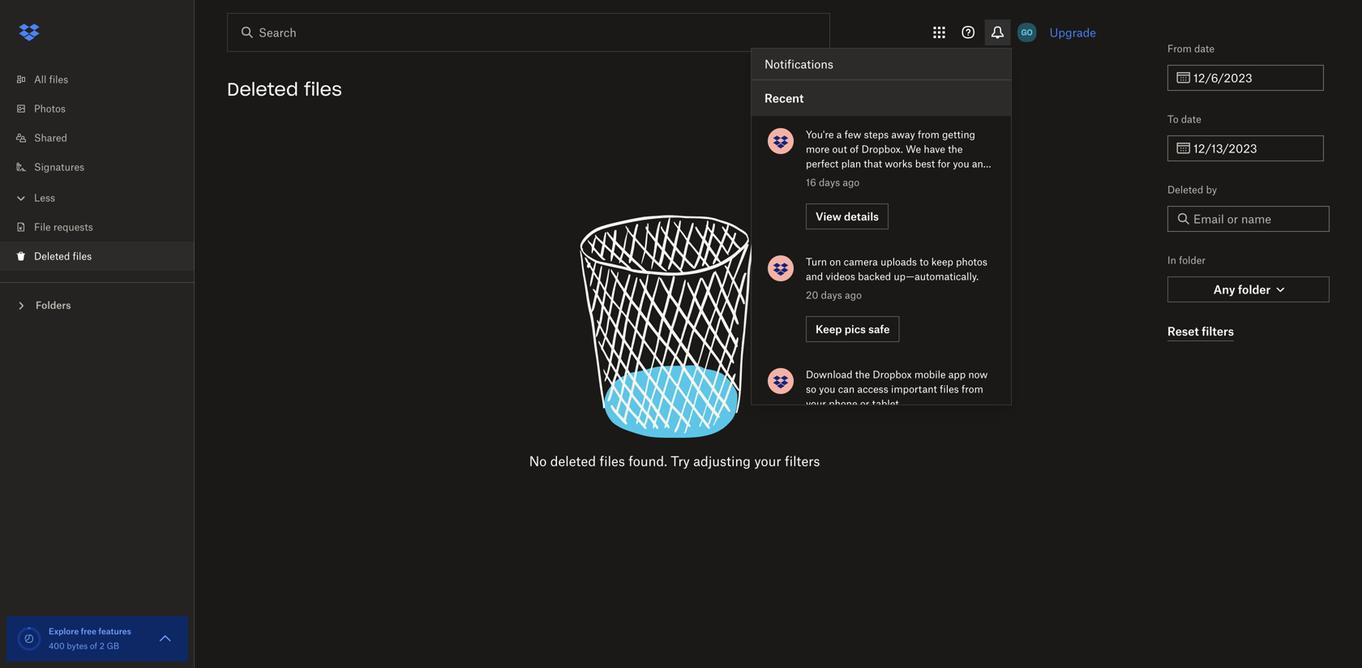 Task type: locate. For each thing, give the bounding box(es) containing it.
to date
[[1168, 113, 1202, 125]]

file requests
[[34, 221, 93, 233]]

backed
[[858, 270, 891, 283]]

1 vertical spatial and
[[806, 270, 823, 283]]

20
[[806, 289, 819, 301]]

folders button
[[0, 293, 195, 317]]

download the dropbox mobile app now so you can access important files from your phone or tablet.
[[806, 369, 988, 410]]

the up access
[[856, 369, 870, 381]]

0 horizontal spatial you
[[819, 383, 836, 395]]

no
[[529, 453, 547, 469]]

1 vertical spatial deleted files
[[34, 250, 92, 262]]

shared
[[34, 132, 67, 144]]

1 vertical spatial date
[[1182, 113, 1202, 125]]

upgrade link
[[1050, 26, 1097, 39]]

on
[[830, 256, 841, 268]]

you down download
[[819, 383, 836, 395]]

0 vertical spatial and
[[972, 158, 990, 170]]

to
[[1168, 113, 1179, 125]]

deleted files list item
[[0, 242, 195, 271]]

deleted
[[550, 453, 596, 469]]

days
[[819, 176, 840, 189], [821, 289, 843, 301]]

all files link
[[13, 65, 195, 94]]

so
[[806, 383, 817, 395]]

ago down 'plan'
[[843, 176, 860, 189]]

download the dropbox mobile app now so you can access important files from your phone or tablet. button
[[752, 356, 1011, 483], [806, 367, 995, 411]]

mobile
[[915, 369, 946, 381]]

all files
[[34, 73, 68, 86]]

app
[[949, 369, 966, 381]]

0 horizontal spatial and
[[806, 270, 823, 283]]

1 vertical spatial days
[[821, 289, 843, 301]]

from down now
[[962, 383, 984, 395]]

from up have
[[918, 129, 940, 141]]

bytes
[[67, 641, 88, 651]]

1 vertical spatial the
[[856, 369, 870, 381]]

ago inside turn on camera uploads to keep photos and videos backed up—automatically. 20 days ago
[[845, 289, 862, 301]]

found.
[[629, 453, 667, 469]]

list
[[0, 55, 195, 282]]

0 horizontal spatial deleted
[[34, 250, 70, 262]]

by
[[1207, 184, 1218, 196]]

signatures
[[34, 161, 84, 173]]

the
[[948, 143, 963, 155], [856, 369, 870, 381]]

safe
[[869, 323, 890, 336]]

you right for on the top right of page
[[953, 158, 970, 170]]

to
[[920, 256, 929, 268]]

date right to
[[1182, 113, 1202, 125]]

few
[[845, 129, 862, 141]]

the down getting
[[948, 143, 963, 155]]

pics
[[845, 323, 866, 336]]

0 vertical spatial days
[[819, 176, 840, 189]]

0 horizontal spatial the
[[856, 369, 870, 381]]

days right the 20
[[821, 289, 843, 301]]

best
[[915, 158, 935, 170]]

date
[[1195, 43, 1215, 55], [1182, 113, 1202, 125]]

0 vertical spatial the
[[948, 143, 963, 155]]

2 vertical spatial deleted
[[34, 250, 70, 262]]

1 horizontal spatial deleted
[[227, 78, 298, 101]]

files inside download the dropbox mobile app now so you can access important files from your phone or tablet.
[[940, 383, 959, 395]]

0 horizontal spatial from
[[918, 129, 940, 141]]

1 horizontal spatial of
[[850, 143, 859, 155]]

turn on camera uploads to keep photos and videos backed up—automatically. button
[[806, 255, 995, 284]]

and
[[972, 158, 990, 170], [806, 270, 823, 283]]

and inside turn on camera uploads to keep photos and videos backed up—automatically. 20 days ago
[[806, 270, 823, 283]]

files
[[49, 73, 68, 86], [304, 78, 342, 101], [73, 250, 92, 262], [940, 383, 959, 395], [600, 453, 625, 469]]

your
[[806, 172, 826, 185], [806, 398, 826, 410], [755, 453, 782, 469]]

date for to date
[[1182, 113, 1202, 125]]

away
[[892, 129, 915, 141]]

1 vertical spatial your
[[806, 398, 826, 410]]

date for from date
[[1195, 43, 1215, 55]]

turn on camera uploads to keep photos and videos backed up—automatically. 20 days ago
[[806, 256, 988, 301]]

uploads
[[881, 256, 917, 268]]

plan
[[842, 158, 861, 170]]

of inside explore free features 400 bytes of 2 gb
[[90, 641, 97, 651]]

1 horizontal spatial deleted files
[[227, 78, 342, 101]]

shared link
[[13, 123, 195, 152]]

download
[[806, 369, 853, 381]]

list containing all files
[[0, 55, 195, 282]]

deleted files inside list item
[[34, 250, 92, 262]]

gb
[[107, 641, 119, 651]]

works
[[885, 158, 913, 170]]

0 vertical spatial of
[[850, 143, 859, 155]]

perfect
[[806, 158, 839, 170]]

1 horizontal spatial and
[[972, 158, 990, 170]]

files inside list item
[[73, 250, 92, 262]]

days right 16
[[819, 176, 840, 189]]

features
[[98, 627, 131, 637]]

keep pics safe button
[[806, 316, 900, 342]]

and inside you're a few steps away from getting more out of dropbox. we have the perfect plan that works best for you and your needs. 16 days ago
[[972, 158, 990, 170]]

ago inside you're a few steps away from getting more out of dropbox. we have the perfect plan that works best for you and your needs. 16 days ago
[[843, 176, 860, 189]]

and down getting
[[972, 158, 990, 170]]

you're a few steps away from getting more out of dropbox. we have the perfect plan that works best for you and your needs. button
[[806, 127, 995, 185]]

of left the 2
[[90, 641, 97, 651]]

of right out
[[850, 143, 859, 155]]

0 horizontal spatial deleted files
[[34, 250, 92, 262]]

your down so
[[806, 398, 826, 410]]

ago down videos
[[845, 289, 862, 301]]

from inside you're a few steps away from getting more out of dropbox. we have the perfect plan that works best for you and your needs. 16 days ago
[[918, 129, 940, 141]]

2 horizontal spatial deleted
[[1168, 184, 1204, 196]]

To date text field
[[1194, 140, 1315, 157]]

in
[[1168, 254, 1177, 266]]

upgrade
[[1050, 26, 1097, 39]]

0 vertical spatial deleted
[[227, 78, 298, 101]]

1 horizontal spatial from
[[962, 383, 984, 395]]

from inside download the dropbox mobile app now so you can access important files from your phone or tablet.
[[962, 383, 984, 395]]

explore free features 400 bytes of 2 gb
[[49, 627, 131, 651]]

menu
[[752, 49, 1011, 596]]

0 vertical spatial ago
[[843, 176, 860, 189]]

your down perfect on the top of the page
[[806, 172, 826, 185]]

tablet.
[[872, 398, 902, 410]]

0 vertical spatial you
[[953, 158, 970, 170]]

your inside download the dropbox mobile app now so you can access important files from your phone or tablet.
[[806, 398, 826, 410]]

we
[[906, 143, 921, 155]]

1 vertical spatial you
[[819, 383, 836, 395]]

date right from
[[1195, 43, 1215, 55]]

1 horizontal spatial the
[[948, 143, 963, 155]]

0 vertical spatial from
[[918, 129, 940, 141]]

deleted files link
[[13, 242, 195, 271]]

and down "turn"
[[806, 270, 823, 283]]

1 vertical spatial ago
[[845, 289, 862, 301]]

ago
[[843, 176, 860, 189], [845, 289, 862, 301]]

less
[[34, 192, 55, 204]]

1 vertical spatial of
[[90, 641, 97, 651]]

1 horizontal spatial you
[[953, 158, 970, 170]]

photos
[[956, 256, 988, 268]]

quota usage element
[[16, 626, 42, 652]]

a
[[837, 129, 842, 141]]

view details button
[[806, 204, 889, 230]]

of
[[850, 143, 859, 155], [90, 641, 97, 651]]

0 vertical spatial date
[[1195, 43, 1215, 55]]

your left filters
[[755, 453, 782, 469]]

0 vertical spatial deleted files
[[227, 78, 342, 101]]

0 horizontal spatial of
[[90, 641, 97, 651]]

1 vertical spatial from
[[962, 383, 984, 395]]

0 vertical spatial your
[[806, 172, 826, 185]]



Task type: describe. For each thing, give the bounding box(es) containing it.
you're a few steps away from getting more out of dropbox. we have the perfect plan that works best for you and your needs. 16 days ago
[[806, 129, 990, 189]]

more
[[806, 143, 830, 155]]

have
[[924, 143, 946, 155]]

camera
[[844, 256, 878, 268]]

dropbox.
[[862, 143, 903, 155]]

free
[[81, 627, 97, 637]]

try
[[671, 453, 690, 469]]

photos link
[[13, 94, 195, 123]]

or
[[860, 398, 870, 410]]

1 vertical spatial deleted
[[1168, 184, 1204, 196]]

dropbox image
[[13, 16, 45, 49]]

steps
[[864, 129, 889, 141]]

menu containing notifications
[[752, 49, 1011, 596]]

the inside you're a few steps away from getting more out of dropbox. we have the perfect plan that works best for you and your needs. 16 days ago
[[948, 143, 963, 155]]

file
[[34, 221, 51, 233]]

in folder
[[1168, 254, 1206, 266]]

2
[[100, 641, 105, 651]]

phone
[[829, 398, 858, 410]]

your inside you're a few steps away from getting more out of dropbox. we have the perfect plan that works best for you and your needs. 16 days ago
[[806, 172, 826, 185]]

getting
[[943, 129, 976, 141]]

view
[[816, 210, 842, 223]]

you inside download the dropbox mobile app now so you can access important files from your phone or tablet.
[[819, 383, 836, 395]]

videos
[[826, 270, 856, 283]]

now
[[969, 369, 988, 381]]

days inside turn on camera uploads to keep photos and videos backed up—automatically. 20 days ago
[[821, 289, 843, 301]]

details
[[844, 210, 879, 223]]

folder
[[1179, 254, 1206, 266]]

requests
[[53, 221, 93, 233]]

dropbox
[[873, 369, 912, 381]]

all
[[34, 73, 46, 86]]

keep
[[816, 323, 842, 336]]

from date
[[1168, 43, 1215, 55]]

recent
[[765, 91, 804, 105]]

16
[[806, 176, 817, 189]]

filters
[[785, 453, 820, 469]]

signatures link
[[13, 152, 195, 182]]

that
[[864, 158, 883, 170]]

file requests link
[[13, 213, 195, 242]]

important
[[891, 383, 938, 395]]

2 vertical spatial your
[[755, 453, 782, 469]]

keep pics safe
[[816, 323, 890, 336]]

needs.
[[829, 172, 859, 185]]

access
[[858, 383, 889, 395]]

folders
[[36, 299, 71, 311]]

adjusting
[[694, 453, 751, 469]]

From date text field
[[1194, 69, 1315, 87]]

days inside you're a few steps away from getting more out of dropbox. we have the perfect plan that works best for you and your needs. 16 days ago
[[819, 176, 840, 189]]

download the dropbox mobile app now so you can access important files from your phone or tablet. link
[[752, 356, 1011, 483]]

up—automatically.
[[894, 270, 979, 283]]

you inside you're a few steps away from getting more out of dropbox. we have the perfect plan that works best for you and your needs. 16 days ago
[[953, 158, 970, 170]]

view details
[[816, 210, 879, 223]]

notifications
[[765, 57, 834, 71]]

turn
[[806, 256, 827, 268]]

the inside download the dropbox mobile app now so you can access important files from your phone or tablet.
[[856, 369, 870, 381]]

can
[[838, 383, 855, 395]]

for
[[938, 158, 951, 170]]

photos
[[34, 103, 66, 115]]

explore
[[49, 627, 79, 637]]

deleted inside list item
[[34, 250, 70, 262]]

no deleted files found. try adjusting your filters
[[529, 453, 820, 469]]

deleted by
[[1168, 184, 1218, 196]]

from
[[1168, 43, 1192, 55]]

you're
[[806, 129, 834, 141]]

400
[[49, 641, 65, 651]]

of inside you're a few steps away from getting more out of dropbox. we have the perfect plan that works best for you and your needs. 16 days ago
[[850, 143, 859, 155]]

less image
[[13, 190, 29, 206]]

keep
[[932, 256, 954, 268]]

out
[[833, 143, 848, 155]]



Task type: vqa. For each thing, say whether or not it's contained in the screenshot.
'From' within the nitro nitro makes it easy to convert, optimize, organize, fill, and sign pdfs, right from dropbox.
no



